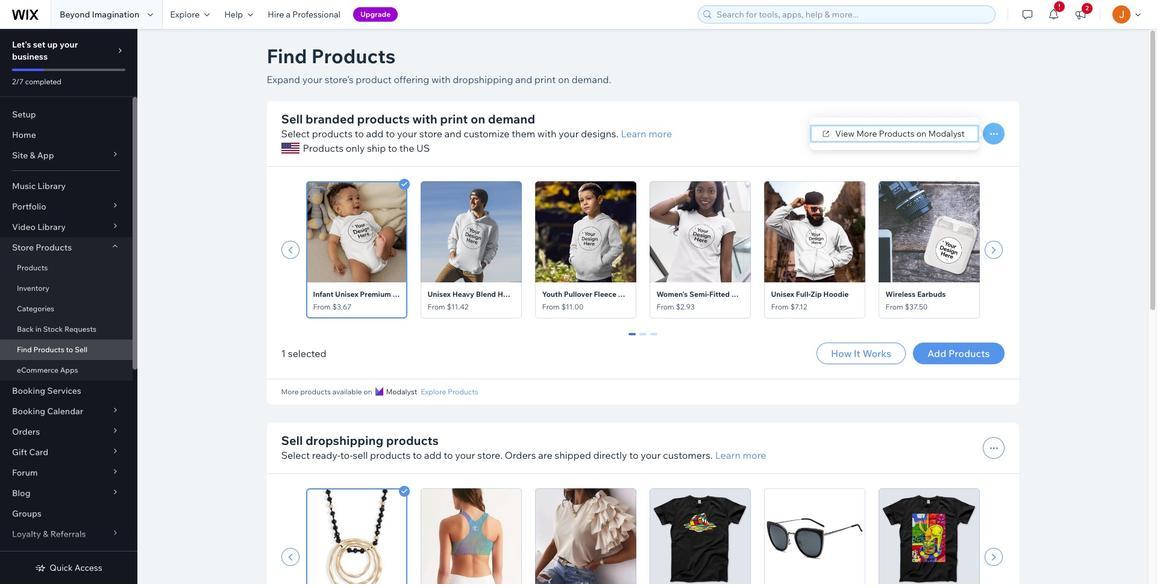 Task type: describe. For each thing, give the bounding box(es) containing it.
soft
[[393, 290, 408, 299]]

let's
[[12, 39, 31, 50]]

fleece
[[594, 290, 617, 299]]

find for find products to sell
[[17, 346, 32, 355]]

in
[[35, 325, 42, 334]]

0 vertical spatial learn
[[621, 128, 647, 140]]

point of sale
[[12, 550, 62, 561]]

calendar
[[47, 406, 83, 417]]

app
[[37, 150, 54, 161]]

inventory
[[17, 284, 49, 293]]

completed
[[25, 77, 61, 86]]

on inside view more products on modalyst button
[[917, 128, 927, 139]]

forum button
[[0, 463, 133, 484]]

products up ship
[[357, 112, 410, 127]]

add inside sell dropshipping products select ready-to-sell products to add to your store. orders are shipped directly to your customers. learn more
[[424, 450, 442, 462]]

hoodie for unisex full-zip hoodie from $7.12
[[824, 290, 849, 299]]

on inside find products expand your store's product offering with dropshipping and print on demand.
[[558, 74, 570, 86]]

hoodie for unisex heavy blend hoodie from $11.42
[[498, 290, 523, 299]]

t-
[[787, 290, 793, 299]]

business
[[12, 51, 48, 62]]

add products
[[928, 348, 991, 360]]

booking services
[[12, 386, 81, 397]]

selected
[[288, 348, 327, 360]]

view more products on modalyst button
[[811, 125, 980, 143]]

sale
[[45, 550, 62, 561]]

your left the store.
[[455, 450, 476, 462]]

your left 'customers.'
[[641, 450, 661, 462]]

1 selected
[[281, 348, 327, 360]]

site
[[12, 150, 28, 161]]

products inside button
[[880, 128, 915, 139]]

gift card button
[[0, 443, 133, 463]]

ship
[[367, 142, 386, 154]]

ecommerce apps
[[17, 366, 78, 375]]

music library
[[12, 181, 66, 192]]

orders inside dropdown button
[[12, 427, 40, 438]]

only
[[346, 142, 365, 154]]

& for loyalty
[[43, 530, 48, 540]]

Search for tools, apps, help & more... field
[[713, 6, 992, 23]]

and inside find products expand your store's product offering with dropshipping and print on demand.
[[516, 74, 533, 86]]

unisex for unisex heavy blend hoodie from $11.42
[[428, 290, 451, 299]]

to right the directly
[[630, 450, 639, 462]]

add products button
[[914, 343, 1005, 365]]

unisex heavy blend hoodie from $11.42
[[428, 290, 523, 312]]

beyond imagination
[[60, 9, 140, 20]]

blog button
[[0, 484, 133, 504]]

0 vertical spatial 1
[[641, 334, 646, 344]]

are
[[539, 450, 553, 462]]

products down branded
[[312, 128, 353, 140]]

products inside button
[[949, 348, 991, 360]]

how
[[832, 348, 852, 360]]

view
[[836, 128, 855, 139]]

it
[[854, 348, 861, 360]]

setup
[[12, 109, 36, 120]]

store.
[[478, 450, 503, 462]]

store
[[420, 128, 443, 140]]

from inside youth pullover fleece hoodie from $11.00
[[542, 303, 560, 312]]

customers.
[[663, 450, 713, 462]]

categories
[[17, 305, 54, 314]]

forum
[[12, 468, 38, 479]]

from inside women's semi-fitted organic cotton t-shirt from $2.93
[[657, 303, 675, 312]]

video
[[12, 222, 36, 233]]

more inside view more products on modalyst button
[[857, 128, 878, 139]]

video library
[[12, 222, 66, 233]]

add
[[928, 348, 947, 360]]

earbuds
[[918, 290, 947, 299]]

women's
[[657, 290, 688, 299]]

designs.
[[581, 128, 619, 140]]

sell for sell dropshipping products select ready-to-sell products to add to your store. orders are shipped directly to your customers. learn more
[[281, 434, 303, 449]]

referrals
[[50, 530, 86, 540]]

hoodie for youth pullover fleece hoodie from $11.00
[[619, 290, 644, 299]]

select products to add to your store and customize them with your designs. learn more
[[281, 128, 673, 140]]

hire a professional link
[[261, 0, 348, 29]]

apps
[[60, 366, 78, 375]]

your inside find products expand your store's product offering with dropshipping and print on demand.
[[303, 74, 323, 86]]

music
[[12, 181, 36, 192]]

explore products
[[421, 388, 479, 397]]

ready-
[[312, 450, 341, 462]]

find products to sell link
[[0, 340, 133, 361]]

$2.93
[[676, 303, 695, 312]]

library for music library
[[38, 181, 66, 192]]

0 1 2
[[630, 334, 656, 344]]

quick access
[[50, 563, 102, 574]]

ecommerce apps link
[[0, 361, 133, 381]]

loyalty
[[12, 530, 41, 540]]

access
[[75, 563, 102, 574]]

learn more link for sell branded products with print on demand
[[621, 127, 673, 141]]

customize
[[464, 128, 510, 140]]

help button
[[217, 0, 261, 29]]

1 vertical spatial print
[[440, 112, 468, 127]]

how it works button
[[817, 343, 906, 365]]

dropshipping inside find products expand your store's product offering with dropshipping and print on demand.
[[453, 74, 513, 86]]

demand.
[[572, 74, 612, 86]]

orders button
[[0, 422, 133, 443]]

let's set up your business
[[12, 39, 78, 62]]

bodysuit
[[435, 290, 466, 299]]

library for video library
[[37, 222, 66, 233]]

$11.00
[[562, 303, 584, 312]]

select inside sell dropshipping products select ready-to-sell products to add to your store. orders are shipped directly to your customers. learn more
[[281, 450, 310, 462]]

sell dropshipping products select ready-to-sell products to add to your store. orders are shipped directly to your customers. learn more
[[281, 434, 767, 462]]

home
[[12, 130, 36, 141]]

$3.67
[[333, 303, 352, 312]]

video library button
[[0, 217, 133, 238]]

find for find products expand your store's product offering with dropshipping and print on demand.
[[267, 44, 307, 68]]

music library link
[[0, 176, 133, 197]]

available
[[333, 388, 362, 397]]

learn inside sell dropshipping products select ready-to-sell products to add to your store. orders are shipped directly to your customers. learn more
[[716, 450, 741, 462]]

your inside 'let's set up your business'
[[60, 39, 78, 50]]

0 horizontal spatial more
[[649, 128, 673, 140]]

sell for sell branded products with print on demand
[[281, 112, 303, 127]]

to left the store.
[[444, 450, 453, 462]]

gift
[[12, 447, 27, 458]]

1 vertical spatial and
[[445, 128, 462, 140]]

shirt
[[793, 290, 810, 299]]

explore for explore
[[170, 9, 200, 20]]

dropshipping inside sell dropshipping products select ready-to-sell products to add to your store. orders are shipped directly to your customers. learn more
[[306, 434, 384, 449]]

booking services link
[[0, 381, 133, 402]]

portfolio button
[[0, 197, 133, 217]]

explore for explore products
[[421, 388, 446, 397]]

learn more link for sell dropshipping products
[[716, 449, 767, 463]]

portfolio
[[12, 201, 46, 212]]

heavy
[[453, 290, 475, 299]]

0 horizontal spatial add
[[366, 128, 384, 140]]

setup link
[[0, 104, 133, 125]]

categories link
[[0, 299, 133, 320]]

orders inside sell dropshipping products select ready-to-sell products to add to your store. orders are shipped directly to your customers. learn more
[[505, 450, 536, 462]]

$7.12
[[791, 303, 808, 312]]

0
[[630, 334, 635, 344]]

explore products link
[[421, 387, 479, 398]]

wireless earbuds from $37.50
[[886, 290, 947, 312]]



Task type: vqa. For each thing, say whether or not it's contained in the screenshot.
The 'Requests'
yes



Task type: locate. For each thing, give the bounding box(es) containing it.
hoodie right blend
[[498, 290, 523, 299]]

unisex
[[335, 290, 359, 299], [428, 290, 451, 299], [772, 290, 795, 299]]

from inside wireless earbuds from $37.50
[[886, 303, 904, 312]]

0 vertical spatial dropshipping
[[453, 74, 513, 86]]

add up ship
[[366, 128, 384, 140]]

sell inside sell dropshipping products select ready-to-sell products to add to your store. orders are shipped directly to your customers. learn more
[[281, 434, 303, 449]]

hoodie right the fleece at right
[[619, 290, 644, 299]]

zip
[[811, 290, 822, 299]]

& for site
[[30, 150, 35, 161]]

1 horizontal spatial unisex
[[428, 290, 451, 299]]

demand
[[488, 112, 536, 127]]

your left store's
[[303, 74, 323, 86]]

hoodie
[[498, 290, 523, 299], [619, 290, 644, 299], [824, 290, 849, 299]]

sell left branded
[[281, 112, 303, 127]]

0 vertical spatial explore
[[170, 9, 200, 20]]

1 horizontal spatial find
[[267, 44, 307, 68]]

sell down more products available on
[[281, 434, 303, 449]]

from down women's
[[657, 303, 675, 312]]

1 vertical spatial 2
[[652, 334, 656, 344]]

women's semi-fitted organic cotton t-shirt from $2.93
[[657, 290, 810, 312]]

1 vertical spatial more
[[281, 388, 299, 397]]

1 vertical spatial 1
[[281, 348, 286, 360]]

point
[[12, 550, 33, 561]]

1 vertical spatial dropshipping
[[306, 434, 384, 449]]

0 horizontal spatial print
[[440, 112, 468, 127]]

them
[[512, 128, 536, 140]]

booking
[[12, 386, 45, 397], [12, 406, 45, 417]]

semi-
[[690, 290, 710, 299]]

1 unisex from the left
[[335, 290, 359, 299]]

0 vertical spatial more
[[857, 128, 878, 139]]

1 horizontal spatial more
[[857, 128, 878, 139]]

library
[[38, 181, 66, 192], [37, 222, 66, 233]]

1 vertical spatial add
[[424, 450, 442, 462]]

store
[[12, 242, 34, 253]]

0 vertical spatial more
[[649, 128, 673, 140]]

hire a professional
[[268, 9, 341, 20]]

0 vertical spatial sell
[[281, 112, 303, 127]]

1 horizontal spatial more
[[743, 450, 767, 462]]

add left the store.
[[424, 450, 442, 462]]

2 unisex from the left
[[428, 290, 451, 299]]

1 vertical spatial library
[[37, 222, 66, 233]]

2/7 completed
[[12, 77, 61, 86]]

to inside sidebar element
[[66, 346, 73, 355]]

0 horizontal spatial modalyst
[[386, 388, 417, 397]]

beyond
[[60, 9, 90, 20]]

expand
[[267, 74, 300, 86]]

your left designs.
[[559, 128, 579, 140]]

1 cotton from the left
[[409, 290, 433, 299]]

2 library from the top
[[37, 222, 66, 233]]

0 horizontal spatial orders
[[12, 427, 40, 438]]

quick
[[50, 563, 73, 574]]

find down "back"
[[17, 346, 32, 355]]

more down 1 selected in the left of the page
[[281, 388, 299, 397]]

from inside infant unisex premium soft cotton bodysuit from $3.67
[[313, 303, 331, 312]]

dropshipping up to-
[[306, 434, 384, 449]]

orders
[[12, 427, 40, 438], [505, 450, 536, 462]]

back
[[17, 325, 34, 334]]

1 from from the left
[[313, 303, 331, 312]]

booking for booking calendar
[[12, 406, 45, 417]]

1 vertical spatial sell
[[75, 346, 88, 355]]

print inside find products expand your store's product offering with dropshipping and print on demand.
[[535, 74, 556, 86]]

learn right 'customers.'
[[716, 450, 741, 462]]

booking calendar
[[12, 406, 83, 417]]

unisex full-zip hoodie from $7.12
[[772, 290, 849, 312]]

unisex inside unisex full-zip hoodie from $7.12
[[772, 290, 795, 299]]

cotton inside infant unisex premium soft cotton bodysuit from $3.67
[[409, 290, 433, 299]]

on
[[558, 74, 570, 86], [471, 112, 486, 127], [917, 128, 927, 139], [364, 388, 372, 397]]

from down youth
[[542, 303, 560, 312]]

products only ship to the us
[[303, 142, 430, 154]]

find up expand
[[267, 44, 307, 68]]

0 vertical spatial find
[[267, 44, 307, 68]]

from down infant
[[313, 303, 331, 312]]

to down back in stock requests link
[[66, 346, 73, 355]]

1 horizontal spatial 1
[[641, 334, 646, 344]]

0 vertical spatial library
[[38, 181, 66, 192]]

0 horizontal spatial more
[[281, 388, 299, 397]]

store products button
[[0, 238, 133, 258]]

products left available
[[301, 388, 331, 397]]

loyalty & referrals button
[[0, 525, 133, 545]]

1 vertical spatial explore
[[421, 388, 446, 397]]

2 horizontal spatial hoodie
[[824, 290, 849, 299]]

site & app
[[12, 150, 54, 161]]

cotton for t-
[[761, 290, 785, 299]]

2 vertical spatial sell
[[281, 434, 303, 449]]

point of sale link
[[0, 545, 133, 566]]

0 horizontal spatial hoodie
[[498, 290, 523, 299]]

2/7
[[12, 77, 24, 86]]

find inside find products expand your store's product offering with dropshipping and print on demand.
[[267, 44, 307, 68]]

to up only
[[355, 128, 364, 140]]

and up demand
[[516, 74, 533, 86]]

modalyst link
[[376, 387, 417, 398]]

products right sell on the bottom of the page
[[370, 450, 411, 462]]

with up store
[[413, 112, 438, 127]]

unisex for unisex full-zip hoodie from $7.12
[[772, 290, 795, 299]]

from down wireless
[[886, 303, 904, 312]]

2 cotton from the left
[[761, 290, 785, 299]]

0 horizontal spatial &
[[30, 150, 35, 161]]

products down modalyst link
[[386, 434, 439, 449]]

1 horizontal spatial add
[[424, 450, 442, 462]]

of
[[35, 550, 43, 561]]

3 from from the left
[[542, 303, 560, 312]]

unisex inside unisex heavy blend hoodie from $11.42
[[428, 290, 451, 299]]

0 vertical spatial modalyst
[[929, 128, 965, 139]]

sidebar element
[[0, 29, 138, 585]]

unisex up $11.42
[[428, 290, 451, 299]]

1 booking from the top
[[12, 386, 45, 397]]

2 inside button
[[1086, 4, 1090, 12]]

quick access button
[[35, 563, 102, 574]]

select left ready-
[[281, 450, 310, 462]]

from inside unisex full-zip hoodie from $7.12
[[772, 303, 789, 312]]

1 horizontal spatial hoodie
[[619, 290, 644, 299]]

1 horizontal spatial orders
[[505, 450, 536, 462]]

hoodie inside unisex heavy blend hoodie from $11.42
[[498, 290, 523, 299]]

from down bodysuit
[[428, 303, 445, 312]]

0 horizontal spatial 2
[[652, 334, 656, 344]]

to up ship
[[386, 128, 395, 140]]

dropshipping up demand
[[453, 74, 513, 86]]

branded
[[306, 112, 355, 127]]

1 horizontal spatial and
[[516, 74, 533, 86]]

print up select products to add to your store and customize them with your designs. learn more
[[440, 112, 468, 127]]

learn more link right designs.
[[621, 127, 673, 141]]

1 horizontal spatial explore
[[421, 388, 446, 397]]

print
[[535, 74, 556, 86], [440, 112, 468, 127]]

1 vertical spatial with
[[413, 112, 438, 127]]

0 vertical spatial add
[[366, 128, 384, 140]]

up
[[47, 39, 58, 50]]

store's
[[325, 74, 354, 86]]

infant
[[313, 290, 334, 299]]

1 horizontal spatial &
[[43, 530, 48, 540]]

ecommerce
[[17, 366, 59, 375]]

1 vertical spatial select
[[281, 450, 310, 462]]

cotton inside women's semi-fitted organic cotton t-shirt from $2.93
[[761, 290, 785, 299]]

more
[[649, 128, 673, 140], [743, 450, 767, 462]]

0 vertical spatial booking
[[12, 386, 45, 397]]

0 horizontal spatial dropshipping
[[306, 434, 384, 449]]

0 vertical spatial and
[[516, 74, 533, 86]]

to left the
[[388, 142, 398, 154]]

4 from from the left
[[657, 303, 675, 312]]

products link
[[0, 258, 133, 279]]

professional
[[293, 9, 341, 20]]

hoodie inside unisex full-zip hoodie from $7.12
[[824, 290, 849, 299]]

help
[[225, 9, 243, 20]]

0 vertical spatial print
[[535, 74, 556, 86]]

0 horizontal spatial cotton
[[409, 290, 433, 299]]

0 horizontal spatial and
[[445, 128, 462, 140]]

explore right modalyst link
[[421, 388, 446, 397]]

0 vertical spatial &
[[30, 150, 35, 161]]

booking inside popup button
[[12, 406, 45, 417]]

a
[[286, 9, 291, 20]]

products inside find products expand your store's product offering with dropshipping and print on demand.
[[312, 44, 396, 68]]

youth
[[542, 290, 563, 299]]

orders left are
[[505, 450, 536, 462]]

1 horizontal spatial learn
[[716, 450, 741, 462]]

1 horizontal spatial dropshipping
[[453, 74, 513, 86]]

hoodie inside youth pullover fleece hoodie from $11.00
[[619, 290, 644, 299]]

wireless
[[886, 290, 916, 299]]

1 vertical spatial &
[[43, 530, 48, 540]]

0 horizontal spatial learn
[[621, 128, 647, 140]]

find products expand your store's product offering with dropshipping and print on demand.
[[267, 44, 612, 86]]

products
[[357, 112, 410, 127], [312, 128, 353, 140], [301, 388, 331, 397], [386, 434, 439, 449], [370, 450, 411, 462]]

&
[[30, 150, 35, 161], [43, 530, 48, 540]]

2 horizontal spatial unisex
[[772, 290, 795, 299]]

hoodie right zip
[[824, 290, 849, 299]]

library up store products
[[37, 222, 66, 233]]

back in stock requests link
[[0, 320, 133, 340]]

learn more link right 'customers.'
[[716, 449, 767, 463]]

with right offering
[[432, 74, 451, 86]]

to right sell on the bottom of the page
[[413, 450, 422, 462]]

select down branded
[[281, 128, 310, 140]]

your right up
[[60, 39, 78, 50]]

2 hoodie from the left
[[619, 290, 644, 299]]

from down t-
[[772, 303, 789, 312]]

0 horizontal spatial explore
[[170, 9, 200, 20]]

your up the
[[397, 128, 417, 140]]

library up portfolio "popup button"
[[38, 181, 66, 192]]

cotton right soft
[[409, 290, 433, 299]]

2 vertical spatial with
[[538, 128, 557, 140]]

0 vertical spatial with
[[432, 74, 451, 86]]

unisex up $3.67
[[335, 290, 359, 299]]

unisex inside infant unisex premium soft cotton bodysuit from $3.67
[[335, 290, 359, 299]]

find inside sidebar element
[[17, 346, 32, 355]]

1 vertical spatial learn more link
[[716, 449, 767, 463]]

1 vertical spatial learn
[[716, 450, 741, 462]]

offering
[[394, 74, 430, 86]]

1 vertical spatial find
[[17, 346, 32, 355]]

pullover
[[564, 290, 593, 299]]

products inside popup button
[[36, 242, 72, 253]]

6 from from the left
[[886, 303, 904, 312]]

1 vertical spatial modalyst
[[386, 388, 417, 397]]

library inside video library dropdown button
[[37, 222, 66, 233]]

& right 'loyalty'
[[43, 530, 48, 540]]

1 horizontal spatial learn more link
[[716, 449, 767, 463]]

products
[[312, 44, 396, 68], [880, 128, 915, 139], [303, 142, 344, 154], [36, 242, 72, 253], [17, 264, 48, 273], [33, 346, 64, 355], [949, 348, 991, 360], [448, 388, 479, 397]]

$11.42
[[447, 303, 469, 312]]

1 horizontal spatial 2
[[1086, 4, 1090, 12]]

0 vertical spatial 2
[[1086, 4, 1090, 12]]

3 hoodie from the left
[[824, 290, 849, 299]]

unisex up $7.12
[[772, 290, 795, 299]]

1 vertical spatial booking
[[12, 406, 45, 417]]

5 from from the left
[[772, 303, 789, 312]]

youth pullover fleece hoodie from $11.00
[[542, 290, 644, 312]]

imagination
[[92, 9, 140, 20]]

with inside find products expand your store's product offering with dropshipping and print on demand.
[[432, 74, 451, 86]]

orders up gift card
[[12, 427, 40, 438]]

view more products on modalyst
[[836, 128, 965, 139]]

and right store
[[445, 128, 462, 140]]

print left demand. at the top of page
[[535, 74, 556, 86]]

full-
[[797, 290, 811, 299]]

your
[[60, 39, 78, 50], [303, 74, 323, 86], [397, 128, 417, 140], [559, 128, 579, 140], [455, 450, 476, 462], [641, 450, 661, 462]]

1 right 0
[[641, 334, 646, 344]]

us
[[417, 142, 430, 154]]

library inside music library link
[[38, 181, 66, 192]]

learn right designs.
[[621, 128, 647, 140]]

1 vertical spatial orders
[[505, 450, 536, 462]]

1 hoodie from the left
[[498, 290, 523, 299]]

cotton for bodysuit
[[409, 290, 433, 299]]

0 vertical spatial select
[[281, 128, 310, 140]]

0 horizontal spatial learn more link
[[621, 127, 673, 141]]

the
[[400, 142, 415, 154]]

dropshipping
[[453, 74, 513, 86], [306, 434, 384, 449]]

upgrade button
[[353, 7, 398, 22]]

with right them
[[538, 128, 557, 140]]

0 vertical spatial orders
[[12, 427, 40, 438]]

0 horizontal spatial 1
[[281, 348, 286, 360]]

modalyst inside button
[[929, 128, 965, 139]]

0 vertical spatial learn more link
[[621, 127, 673, 141]]

1 select from the top
[[281, 128, 310, 140]]

explore left help
[[170, 9, 200, 20]]

1 left selected
[[281, 348, 286, 360]]

premium
[[360, 290, 391, 299]]

sell down requests
[[75, 346, 88, 355]]

1 horizontal spatial print
[[535, 74, 556, 86]]

2 select from the top
[[281, 450, 310, 462]]

sell branded products with print on demand
[[281, 112, 536, 127]]

more right the view
[[857, 128, 878, 139]]

blend
[[476, 290, 496, 299]]

booking for booking services
[[12, 386, 45, 397]]

store products
[[12, 242, 72, 253]]

3 unisex from the left
[[772, 290, 795, 299]]

1 horizontal spatial cotton
[[761, 290, 785, 299]]

1 horizontal spatial modalyst
[[929, 128, 965, 139]]

find products to sell
[[17, 346, 88, 355]]

modalyst
[[929, 128, 965, 139], [386, 388, 417, 397]]

with
[[432, 74, 451, 86], [413, 112, 438, 127], [538, 128, 557, 140]]

1 vertical spatial more
[[743, 450, 767, 462]]

booking down ecommerce
[[12, 386, 45, 397]]

0 horizontal spatial find
[[17, 346, 32, 355]]

2 from from the left
[[428, 303, 445, 312]]

upgrade
[[361, 10, 391, 19]]

infant unisex premium soft cotton bodysuit from $3.67
[[313, 290, 466, 312]]

2 booking from the top
[[12, 406, 45, 417]]

groups link
[[0, 504, 133, 525]]

sell inside sidebar element
[[75, 346, 88, 355]]

& right site
[[30, 150, 35, 161]]

from inside unisex heavy blend hoodie from $11.42
[[428, 303, 445, 312]]

product
[[356, 74, 392, 86]]

0 horizontal spatial unisex
[[335, 290, 359, 299]]

cotton left t-
[[761, 290, 785, 299]]

booking down booking services
[[12, 406, 45, 417]]

organic
[[732, 290, 760, 299]]

1 library from the top
[[38, 181, 66, 192]]

more inside sell dropshipping products select ready-to-sell products to add to your store. orders are shipped directly to your customers. learn more
[[743, 450, 767, 462]]



